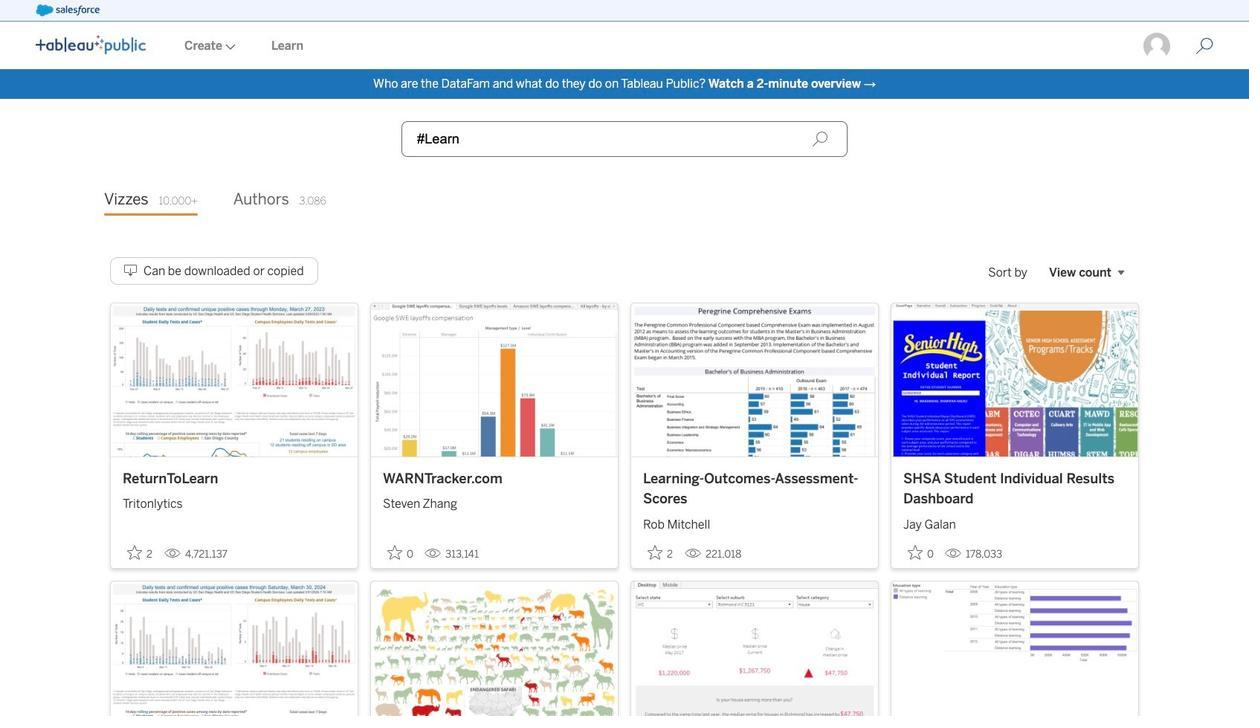 Task type: describe. For each thing, give the bounding box(es) containing it.
add favorite image for first add favorite button
[[127, 545, 142, 560]]

4 add favorite button from the left
[[904, 541, 940, 565]]

logo image
[[36, 35, 146, 54]]

go to search image
[[1179, 37, 1232, 55]]

add favorite image for 3rd add favorite button from right
[[388, 545, 403, 560]]



Task type: vqa. For each thing, say whether or not it's contained in the screenshot.
'JACOB.SIMON6557' image
no



Task type: locate. For each thing, give the bounding box(es) containing it.
add favorite image
[[127, 545, 142, 560], [388, 545, 403, 560]]

christina.overa image
[[1143, 31, 1173, 61]]

salesforce logo image
[[36, 4, 100, 16]]

workbook thumbnail image
[[111, 303, 358, 457], [371, 303, 618, 457], [632, 303, 879, 457], [892, 303, 1139, 457], [111, 582, 358, 716], [371, 582, 618, 716], [632, 582, 879, 716], [892, 582, 1139, 716]]

2 add favorite image from the left
[[908, 545, 923, 560]]

add favorite image for third add favorite button from left
[[648, 545, 663, 560]]

1 horizontal spatial add favorite image
[[908, 545, 923, 560]]

Add Favorite button
[[123, 541, 158, 565], [383, 541, 419, 565], [644, 541, 679, 565], [904, 541, 940, 565]]

1 horizontal spatial add favorite image
[[388, 545, 403, 560]]

add favorite image
[[648, 545, 663, 560], [908, 545, 923, 560]]

search image
[[812, 131, 829, 147]]

3 add favorite button from the left
[[644, 541, 679, 565]]

1 add favorite image from the left
[[648, 545, 663, 560]]

2 add favorite button from the left
[[383, 541, 419, 565]]

create image
[[222, 44, 236, 50]]

0 horizontal spatial add favorite image
[[127, 545, 142, 560]]

1 add favorite button from the left
[[123, 541, 158, 565]]

add favorite image for fourth add favorite button
[[908, 545, 923, 560]]

1 add favorite image from the left
[[127, 545, 142, 560]]

2 add favorite image from the left
[[388, 545, 403, 560]]

Search input field
[[402, 121, 848, 157]]

0 horizontal spatial add favorite image
[[648, 545, 663, 560]]



